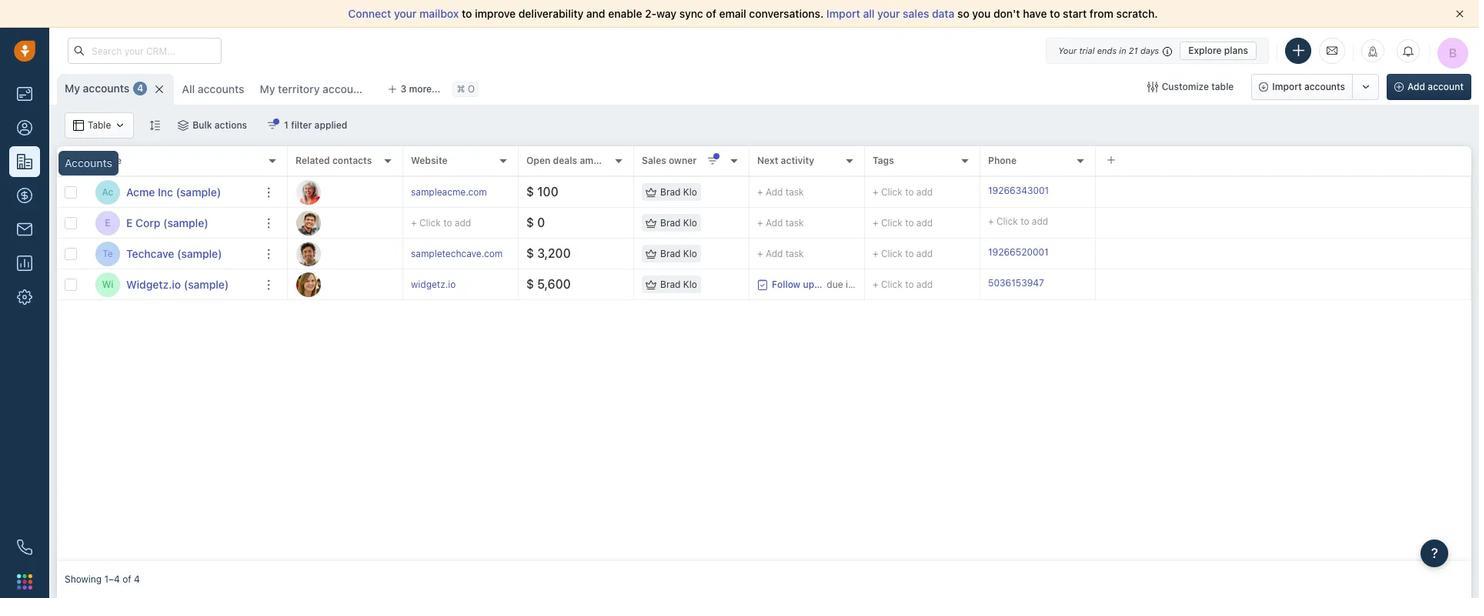 Task type: locate. For each thing, give the bounding box(es) containing it.
Search your CRM... text field
[[68, 38, 222, 64]]

0 horizontal spatial in
[[846, 278, 854, 290]]

0 vertical spatial of
[[706, 7, 717, 20]]

4 brad from the top
[[661, 279, 681, 290]]

19266520001
[[989, 246, 1049, 258]]

my accounts link
[[65, 81, 130, 96]]

5,600
[[537, 277, 571, 291]]

4 cell from the top
[[1096, 269, 1472, 299]]

0 vertical spatial import
[[827, 7, 861, 20]]

add for $ 3,200
[[917, 248, 933, 259]]

ends
[[1098, 45, 1117, 55]]

explore plans
[[1189, 44, 1249, 56]]

brad klo
[[661, 186, 697, 198], [661, 217, 697, 229], [661, 248, 697, 259], [661, 279, 697, 290]]

2 cell from the top
[[1096, 208, 1472, 238]]

0 vertical spatial j image
[[296, 211, 321, 235]]

acme
[[126, 185, 155, 198]]

connect your mailbox link
[[348, 7, 462, 20]]

improve
[[475, 7, 516, 20]]

container_wx8msf4aqz5i3rn1 image inside bulk actions button
[[178, 120, 189, 131]]

cell
[[1096, 177, 1472, 207], [1096, 208, 1472, 238], [1096, 239, 1472, 269], [1096, 269, 1472, 299]]

row group containing acme inc (sample)
[[57, 177, 288, 300]]

1 vertical spatial in
[[846, 278, 854, 290]]

row group
[[57, 177, 288, 300], [288, 177, 1472, 300]]

applied
[[315, 119, 347, 131]]

brad klo for $ 3,200
[[661, 248, 697, 259]]

grid
[[57, 145, 1472, 561]]

my up table popup button
[[65, 82, 80, 95]]

scratch.
[[1117, 7, 1158, 20]]

container_wx8msf4aqz5i3rn1 image
[[1148, 82, 1158, 92], [73, 120, 84, 131], [646, 279, 657, 290]]

3 $ from the top
[[527, 246, 534, 260]]

1 horizontal spatial import
[[1273, 81, 1302, 92]]

2 brad klo from the top
[[661, 217, 697, 229]]

$ left the 3,200
[[527, 246, 534, 260]]

$
[[527, 185, 534, 199], [527, 216, 534, 229], [527, 246, 534, 260], [527, 277, 534, 291]]

3 cell from the top
[[1096, 239, 1472, 269]]

1 horizontal spatial of
[[706, 7, 717, 20]]

add inside button
[[1408, 81, 1426, 92]]

3 klo from the top
[[684, 248, 697, 259]]

accounts for all
[[198, 82, 244, 95]]

accounts
[[1305, 81, 1346, 92], [83, 82, 130, 95], [198, 82, 244, 95], [323, 82, 369, 95]]

sampletechcave.com link
[[411, 248, 503, 259]]

container_wx8msf4aqz5i3rn1 image
[[115, 120, 126, 131], [178, 120, 189, 131], [267, 120, 278, 131], [646, 187, 657, 197], [646, 217, 657, 228], [646, 248, 657, 259], [758, 279, 768, 290]]

filter
[[291, 119, 312, 131]]

1 brad klo from the top
[[661, 186, 697, 198]]

press space to select this row. row containing e corp (sample)
[[57, 208, 288, 239]]

task
[[786, 186, 804, 197], [786, 217, 804, 228], [786, 248, 804, 259]]

1 vertical spatial days
[[865, 278, 885, 290]]

1 brad from the top
[[661, 186, 681, 198]]

widgetz.io (sample)
[[126, 278, 229, 291]]

0 horizontal spatial container_wx8msf4aqz5i3rn1 image
[[73, 120, 84, 131]]

1 klo from the top
[[684, 186, 697, 198]]

$ 3,200
[[527, 246, 571, 260]]

$ left 5,600
[[527, 277, 534, 291]]

4 down search your crm... text field at left top
[[137, 83, 143, 94]]

days right 2
[[865, 278, 885, 290]]

j image up s 'image'
[[296, 211, 321, 235]]

19266343001
[[989, 185, 1050, 196]]

days inside press space to select this row. row
[[865, 278, 885, 290]]

2 your from the left
[[878, 7, 900, 20]]

j image down s 'image'
[[296, 272, 321, 297]]

accounts up table
[[83, 82, 130, 95]]

1 vertical spatial j image
[[296, 272, 321, 297]]

e left corp
[[126, 216, 133, 229]]

accounts inside button
[[1305, 81, 1346, 92]]

1 vertical spatial of
[[123, 574, 131, 585]]

all accounts
[[182, 82, 244, 95]]

1 vertical spatial import
[[1273, 81, 1302, 92]]

import
[[827, 7, 861, 20], [1273, 81, 1302, 92]]

sales
[[642, 155, 667, 167]]

2 + add task from the top
[[758, 217, 804, 228]]

100
[[537, 185, 559, 199]]

2
[[856, 278, 862, 290]]

+ click to add for $ 3,200
[[873, 248, 933, 259]]

add for $ 0
[[766, 217, 783, 228]]

import accounts group
[[1252, 74, 1380, 100]]

your right "all"
[[878, 7, 900, 20]]

1 horizontal spatial e
[[126, 216, 133, 229]]

in left 2
[[846, 278, 854, 290]]

add for $ 100
[[766, 186, 783, 197]]

so
[[958, 7, 970, 20]]

1 vertical spatial task
[[786, 217, 804, 228]]

1 vertical spatial + add task
[[758, 217, 804, 228]]

task for $ 0
[[786, 217, 804, 228]]

2 brad from the top
[[661, 217, 681, 229]]

brad for 0
[[661, 217, 681, 229]]

connect
[[348, 7, 391, 20]]

klo
[[684, 186, 697, 198], [684, 217, 697, 229], [684, 248, 697, 259], [684, 279, 697, 290]]

of right sync
[[706, 7, 717, 20]]

1 task from the top
[[786, 186, 804, 197]]

(sample) down name column header
[[176, 185, 221, 198]]

0 horizontal spatial e
[[105, 217, 111, 229]]

0 vertical spatial task
[[786, 186, 804, 197]]

1 $ from the top
[[527, 185, 534, 199]]

container_wx8msf4aqz5i3rn1 image for customize table
[[1148, 82, 1158, 92]]

owner
[[669, 155, 697, 167]]

ac
[[102, 186, 114, 198]]

brad for 5,600
[[661, 279, 681, 290]]

2 row group from the left
[[288, 177, 1472, 300]]

0 vertical spatial container_wx8msf4aqz5i3rn1 image
[[1148, 82, 1158, 92]]

my for my territory accounts
[[260, 82, 275, 95]]

0 horizontal spatial days
[[865, 278, 885, 290]]

2 vertical spatial + add task
[[758, 248, 804, 259]]

all
[[182, 82, 195, 95]]

1 horizontal spatial container_wx8msf4aqz5i3rn1 image
[[646, 279, 657, 290]]

1 + add task from the top
[[758, 186, 804, 197]]

click
[[881, 186, 903, 198], [997, 215, 1018, 227], [420, 217, 441, 229], [881, 217, 903, 229], [881, 248, 903, 259], [881, 279, 903, 290]]

j image
[[296, 211, 321, 235], [296, 272, 321, 297]]

3 + add task from the top
[[758, 248, 804, 259]]

1 filter applied
[[284, 119, 347, 131]]

accounts right all
[[198, 82, 244, 95]]

4 $ from the top
[[527, 277, 534, 291]]

table
[[88, 120, 111, 131]]

4
[[137, 83, 143, 94], [134, 574, 140, 585]]

wi
[[102, 279, 114, 290]]

4 klo from the top
[[684, 279, 697, 290]]

actions
[[215, 119, 247, 131]]

in left 21
[[1120, 45, 1127, 55]]

import inside button
[[1273, 81, 1302, 92]]

press space to select this row. row containing $ 100
[[288, 177, 1472, 208]]

1 j image from the top
[[296, 211, 321, 235]]

acme inc (sample)
[[126, 185, 221, 198]]

widgetz.io (sample) link
[[126, 277, 229, 292]]

press space to select this row. row
[[57, 177, 288, 208], [288, 177, 1472, 208], [57, 208, 288, 239], [288, 208, 1472, 239], [57, 239, 288, 269], [288, 239, 1472, 269], [57, 269, 288, 300], [288, 269, 1472, 300]]

close image
[[1457, 10, 1464, 18]]

0 vertical spatial + add task
[[758, 186, 804, 197]]

$ 0
[[527, 216, 545, 229]]

showing 1–4 of 4
[[65, 574, 140, 585]]

in
[[1120, 45, 1127, 55], [846, 278, 854, 290]]

3,200
[[537, 246, 571, 260]]

due in 2 days
[[827, 278, 885, 290]]

brad
[[661, 186, 681, 198], [661, 217, 681, 229], [661, 248, 681, 259], [661, 279, 681, 290]]

accounts up applied
[[323, 82, 369, 95]]

phone
[[989, 155, 1017, 167]]

e for e
[[105, 217, 111, 229]]

my left the territory
[[260, 82, 275, 95]]

table
[[1212, 81, 1234, 92]]

4 brad klo from the top
[[661, 279, 697, 290]]

2 vertical spatial task
[[786, 248, 804, 259]]

4 right 1–4
[[134, 574, 140, 585]]

press space to select this row. row containing acme inc (sample)
[[57, 177, 288, 208]]

2 task from the top
[[786, 217, 804, 228]]

1 vertical spatial container_wx8msf4aqz5i3rn1 image
[[73, 120, 84, 131]]

add for $ 100
[[917, 186, 933, 198]]

3 brad from the top
[[661, 248, 681, 259]]

1 row group from the left
[[57, 177, 288, 300]]

import accounts
[[1273, 81, 1346, 92]]

0 horizontal spatial my
[[65, 82, 80, 95]]

klo for $ 3,200
[[684, 248, 697, 259]]

activity
[[781, 155, 815, 167]]

e up te
[[105, 217, 111, 229]]

add account button
[[1387, 74, 1472, 100]]

of right 1–4
[[123, 574, 131, 585]]

2 j image from the top
[[296, 272, 321, 297]]

container_wx8msf4aqz5i3rn1 image inside customize table button
[[1148, 82, 1158, 92]]

1 cell from the top
[[1096, 177, 1472, 207]]

$ 5,600
[[527, 277, 571, 291]]

0 vertical spatial in
[[1120, 45, 1127, 55]]

+ click to add
[[873, 186, 933, 198], [989, 215, 1049, 227], [411, 217, 471, 229], [873, 217, 933, 229], [873, 248, 933, 259], [873, 279, 933, 290]]

3 brad klo from the top
[[661, 248, 697, 259]]

1 horizontal spatial my
[[260, 82, 275, 95]]

brad klo for $ 100
[[661, 186, 697, 198]]

0 vertical spatial 4
[[137, 83, 143, 94]]

import all your sales data link
[[827, 7, 958, 20]]

(sample)
[[176, 185, 221, 198], [163, 216, 208, 229], [177, 247, 222, 260], [184, 278, 229, 291]]

plans
[[1225, 44, 1249, 56]]

click for $ 5,600
[[881, 279, 903, 290]]

4 inside the my accounts 4
[[137, 83, 143, 94]]

add for $ 0
[[917, 217, 933, 229]]

accounts down send email image on the right of page
[[1305, 81, 1346, 92]]

click for $ 100
[[881, 186, 903, 198]]

cell for $ 0
[[1096, 208, 1472, 238]]

open deals amount
[[527, 155, 614, 167]]

what's new image
[[1368, 46, 1379, 57]]

click for $ 0
[[881, 217, 903, 229]]

3 task from the top
[[786, 248, 804, 259]]

$ left 100
[[527, 185, 534, 199]]

days right 21
[[1141, 45, 1160, 55]]

customize table
[[1162, 81, 1234, 92]]

you
[[973, 7, 991, 20]]

$ 100
[[527, 185, 559, 199]]

your left the mailbox
[[394, 7, 417, 20]]

container_wx8msf4aqz5i3rn1 image inside table popup button
[[73, 120, 84, 131]]

bulk actions button
[[168, 112, 257, 139]]

sync
[[680, 7, 704, 20]]

2 $ from the top
[[527, 216, 534, 229]]

press space to select this row. row containing $ 0
[[288, 208, 1472, 239]]

1 horizontal spatial days
[[1141, 45, 1160, 55]]

row group containing $ 100
[[288, 177, 1472, 300]]

j image for $ 5,600
[[296, 272, 321, 297]]

2 horizontal spatial container_wx8msf4aqz5i3rn1 image
[[1148, 82, 1158, 92]]

explore
[[1189, 44, 1222, 56]]

$ left "0"
[[527, 216, 534, 229]]

add
[[1408, 81, 1426, 92], [766, 186, 783, 197], [766, 217, 783, 228], [766, 248, 783, 259]]

1 horizontal spatial your
[[878, 7, 900, 20]]

add
[[917, 186, 933, 198], [1032, 215, 1049, 227], [455, 217, 471, 229], [917, 217, 933, 229], [917, 248, 933, 259], [917, 279, 933, 290]]

days
[[1141, 45, 1160, 55], [865, 278, 885, 290]]

2 klo from the top
[[684, 217, 697, 229]]

klo for $ 100
[[684, 186, 697, 198]]

e corp (sample) link
[[126, 215, 208, 231]]

0 horizontal spatial your
[[394, 7, 417, 20]]

explore plans link
[[1180, 41, 1257, 60]]

sales
[[903, 7, 930, 20]]



Task type: describe. For each thing, give the bounding box(es) containing it.
showing
[[65, 574, 102, 585]]

(sample) up widgetz.io (sample)
[[177, 247, 222, 260]]

techcave
[[126, 247, 174, 260]]

+ add task for $ 100
[[758, 186, 804, 197]]

website
[[411, 155, 448, 167]]

bulk actions
[[193, 119, 247, 131]]

(sample) down techcave (sample) link
[[184, 278, 229, 291]]

widgetz.io
[[126, 278, 181, 291]]

account
[[1428, 81, 1464, 92]]

import accounts button
[[1252, 74, 1353, 100]]

+ add task for $ 3,200
[[758, 248, 804, 259]]

conversations.
[[749, 7, 824, 20]]

open
[[527, 155, 551, 167]]

acme inc (sample) link
[[126, 184, 221, 200]]

name row
[[57, 146, 288, 177]]

klo for $ 5,600
[[684, 279, 697, 290]]

freshworks switcher image
[[17, 574, 32, 590]]

1 horizontal spatial in
[[1120, 45, 1127, 55]]

start
[[1063, 7, 1087, 20]]

click for $ 3,200
[[881, 248, 903, 259]]

related
[[296, 155, 330, 167]]

3 more...
[[401, 83, 441, 95]]

klo for $ 0
[[684, 217, 697, 229]]

connect your mailbox to improve deliverability and enable 2-way sync of email conversations. import all your sales data so you don't have to start from scratch.
[[348, 7, 1158, 20]]

accounts for my
[[83, 82, 130, 95]]

brad for 100
[[661, 186, 681, 198]]

and
[[587, 7, 606, 20]]

table button
[[65, 112, 134, 139]]

press space to select this row. row containing techcave (sample)
[[57, 239, 288, 269]]

way
[[657, 7, 677, 20]]

sampletechcave.com
[[411, 248, 503, 259]]

in inside press space to select this row. row
[[846, 278, 854, 290]]

o
[[468, 83, 475, 95]]

all
[[863, 7, 875, 20]]

techcave (sample)
[[126, 247, 222, 260]]

$ for $ 100
[[527, 185, 534, 199]]

have
[[1023, 7, 1047, 20]]

grid containing $ 100
[[57, 145, 1472, 561]]

phone element
[[9, 532, 40, 563]]

container_wx8msf4aqz5i3rn1 image for table
[[73, 120, 84, 131]]

1–4
[[104, 574, 120, 585]]

⌘
[[457, 83, 465, 95]]

next
[[758, 155, 779, 167]]

5036153947 link
[[989, 276, 1045, 293]]

0 vertical spatial days
[[1141, 45, 1160, 55]]

your trial ends in 21 days
[[1059, 45, 1160, 55]]

accounts for import
[[1305, 81, 1346, 92]]

+ click to add for $ 0
[[873, 217, 933, 229]]

my territory accounts
[[260, 82, 369, 95]]

name
[[95, 155, 122, 167]]

cell for $ 100
[[1096, 177, 1472, 207]]

container_wx8msf4aqz5i3rn1 image inside "1 filter applied" button
[[267, 120, 278, 131]]

send email image
[[1327, 44, 1338, 57]]

your
[[1059, 45, 1077, 55]]

enable
[[608, 7, 642, 20]]

don't
[[994, 7, 1021, 20]]

amount
[[580, 155, 614, 167]]

add for $ 5,600
[[917, 279, 933, 290]]

0 horizontal spatial import
[[827, 7, 861, 20]]

widgetz.io link
[[411, 279, 456, 290]]

3
[[401, 83, 407, 95]]

corp
[[135, 216, 160, 229]]

brad klo for $ 5,600
[[661, 279, 697, 290]]

te
[[103, 248, 113, 259]]

sampleacme.com link
[[411, 186, 487, 198]]

bulk
[[193, 119, 212, 131]]

mailbox
[[420, 7, 459, 20]]

add account
[[1408, 81, 1464, 92]]

my for my accounts 4
[[65, 82, 80, 95]]

tags
[[873, 155, 894, 167]]

press space to select this row. row containing $ 3,200
[[288, 239, 1472, 269]]

s image
[[296, 241, 321, 266]]

my accounts 4
[[65, 82, 143, 95]]

19266343001 link
[[989, 184, 1050, 200]]

techcave (sample) link
[[126, 246, 222, 261]]

cell for $ 3,200
[[1096, 239, 1472, 269]]

(sample) down acme inc (sample) link
[[163, 216, 208, 229]]

e corp (sample)
[[126, 216, 208, 229]]

email
[[719, 7, 747, 20]]

0 horizontal spatial of
[[123, 574, 131, 585]]

task for $ 100
[[786, 186, 804, 197]]

j image for $ 0
[[296, 211, 321, 235]]

next activity
[[758, 155, 815, 167]]

more...
[[409, 83, 441, 95]]

brad klo for $ 0
[[661, 217, 697, 229]]

5036153947
[[989, 277, 1045, 289]]

+ click to add for $ 100
[[873, 186, 933, 198]]

data
[[932, 7, 955, 20]]

deliverability
[[519, 7, 584, 20]]

⌘ o
[[457, 83, 475, 95]]

1 vertical spatial 4
[[134, 574, 140, 585]]

sampleacme.com
[[411, 186, 487, 198]]

contacts
[[333, 155, 372, 167]]

widgetz.io
[[411, 279, 456, 290]]

customize
[[1162, 81, 1209, 92]]

cell for $ 5,600
[[1096, 269, 1472, 299]]

add for $ 3,200
[[766, 248, 783, 259]]

+ add task for $ 0
[[758, 217, 804, 228]]

l image
[[296, 180, 321, 204]]

inc
[[158, 185, 173, 198]]

deals
[[553, 155, 578, 167]]

$ for $ 0
[[527, 216, 534, 229]]

customize table button
[[1138, 74, 1244, 100]]

press space to select this row. row containing widgetz.io (sample)
[[57, 269, 288, 300]]

brad for 3,200
[[661, 248, 681, 259]]

1 filter applied button
[[257, 112, 357, 139]]

1 your from the left
[[394, 7, 417, 20]]

e for e corp (sample)
[[126, 216, 133, 229]]

0
[[537, 216, 545, 229]]

$ for $ 3,200
[[527, 246, 534, 260]]

21
[[1129, 45, 1138, 55]]

from
[[1090, 7, 1114, 20]]

task for $ 3,200
[[786, 248, 804, 259]]

sales owner
[[642, 155, 697, 167]]

container_wx8msf4aqz5i3rn1 image inside table popup button
[[115, 120, 126, 131]]

3 more... button
[[379, 79, 449, 100]]

$ for $ 5,600
[[527, 277, 534, 291]]

style_myh0__igzzd8unmi image
[[150, 120, 160, 130]]

+ click to add for $ 5,600
[[873, 279, 933, 290]]

19266520001 link
[[989, 245, 1049, 262]]

press space to select this row. row containing $ 5,600
[[288, 269, 1472, 300]]

phone image
[[17, 540, 32, 555]]

name column header
[[88, 146, 288, 177]]

2 vertical spatial container_wx8msf4aqz5i3rn1 image
[[646, 279, 657, 290]]



Task type: vqa. For each thing, say whether or not it's contained in the screenshot.
left (0)
no



